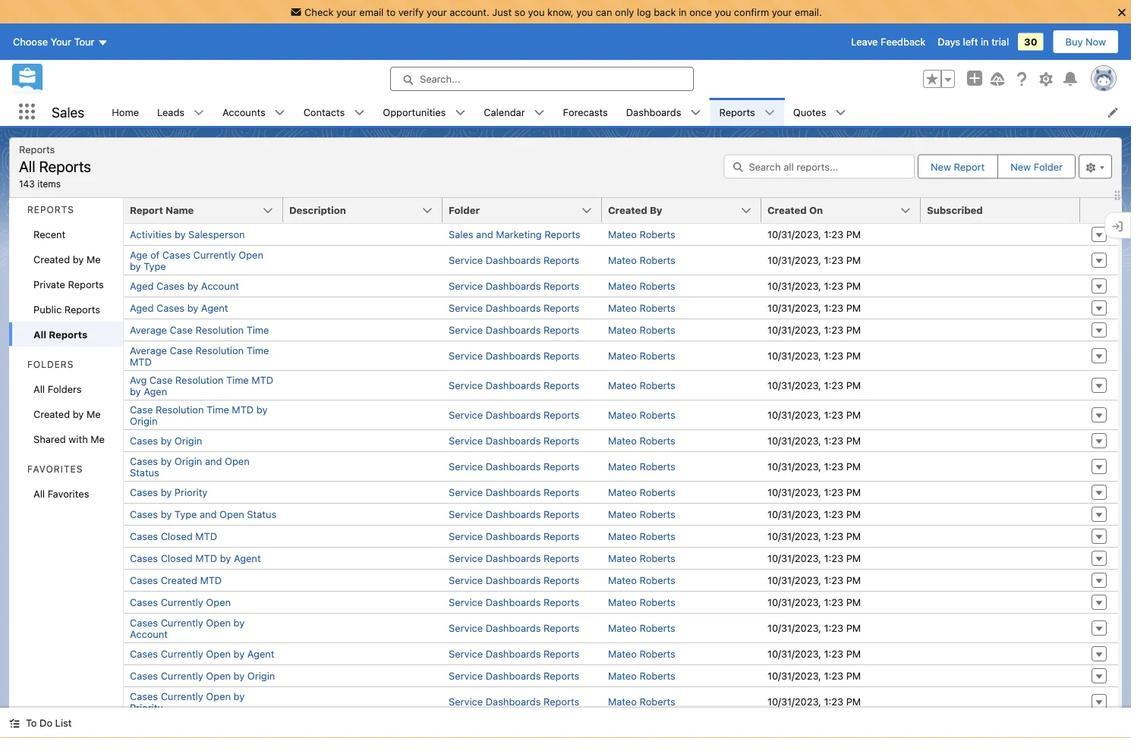 Task type: describe. For each thing, give the bounding box(es) containing it.
all folders
[[33, 383, 82, 395]]

text default image for quotes
[[836, 107, 846, 118]]

mateo for activities by salesperson
[[608, 229, 637, 240]]

on
[[809, 205, 823, 216]]

created down 'recent'
[[33, 254, 70, 265]]

roberts for aged cases by account
[[640, 281, 676, 292]]

calendar list item
[[475, 98, 554, 126]]

dashboards inside "link"
[[626, 106, 682, 118]]

1 you from the left
[[528, 6, 545, 17]]

10/31/2023, 1:23 pm for cases closed mtd by agent
[[768, 553, 861, 565]]

mateo roberts link for cases by priority
[[608, 487, 676, 499]]

cases currently open by agent
[[130, 649, 275, 660]]

service dashboards reports for cases by priority
[[449, 487, 580, 499]]

cases for cases by origin and open status
[[130, 456, 158, 467]]

by up private reports
[[73, 254, 84, 265]]

pm for age of cases currently open by type
[[846, 255, 861, 266]]

account.
[[450, 6, 490, 17]]

quotes list item
[[784, 98, 855, 126]]

10/31/2023, for average case resolution time mtd
[[768, 350, 822, 362]]

search...
[[420, 73, 461, 85]]

pm for cases by origin
[[846, 436, 861, 447]]

sales and marketing reports
[[449, 229, 581, 240]]

open up cases currently open by origin link
[[206, 649, 231, 660]]

dashboards for cases currently open by agent
[[486, 649, 541, 660]]

created up shared
[[33, 409, 70, 420]]

list
[[55, 718, 72, 729]]

resolution inside case resolution time mtd by origin
[[156, 404, 204, 415]]

30
[[1025, 36, 1038, 48]]

10/31/2023, for case resolution time mtd by origin
[[768, 410, 822, 421]]

origin down the cases currently open by agent
[[247, 671, 275, 682]]

cases currently open link
[[130, 597, 231, 609]]

2 your from the left
[[427, 6, 447, 17]]

roberts for cases currently open by origin
[[640, 671, 676, 682]]

by
[[650, 205, 663, 216]]

0 vertical spatial and
[[476, 229, 493, 240]]

all favorites link
[[9, 481, 123, 507]]

service dashboards reports link for cases closed mtd
[[449, 531, 580, 543]]

description
[[289, 205, 346, 216]]

10/31/2023, for cases currently open by agent
[[768, 649, 822, 660]]

cases closed mtd by agent
[[130, 553, 261, 565]]

0 horizontal spatial in
[[679, 6, 687, 17]]

mateo for cases closed mtd by agent
[[608, 553, 637, 565]]

aged cases by account
[[130, 281, 239, 292]]

average case resolution time
[[130, 325, 269, 336]]

cases by type and open status link
[[130, 509, 277, 521]]

accounts
[[223, 106, 266, 118]]

salesperson
[[188, 229, 245, 240]]

service dashboards reports link for average case resolution time
[[449, 325, 580, 336]]

quotes
[[793, 106, 827, 118]]

new folder
[[1011, 161, 1063, 172]]

1:23 for case resolution time mtd by origin
[[824, 410, 844, 421]]

now
[[1086, 36, 1106, 48]]

average case resolution time link
[[130, 325, 269, 336]]

service dashboards reports link for cases currently open by priority
[[449, 697, 580, 708]]

cases created mtd
[[130, 575, 222, 587]]

10/31/2023, for cases by origin
[[768, 436, 822, 447]]

service for cases created mtd
[[449, 575, 483, 587]]

open up cases currently open by account
[[206, 597, 231, 609]]

recent link
[[9, 222, 123, 247]]

10/31/2023, for cases by origin and open status
[[768, 461, 822, 473]]

mateo roberts for cases currently open by priority
[[608, 697, 676, 708]]

just
[[492, 6, 512, 17]]

by up average case resolution time
[[187, 303, 198, 314]]

1:23 for cases by origin
[[824, 436, 844, 447]]

report inside button
[[130, 205, 163, 216]]

priority inside cases currently open by priority
[[130, 702, 163, 714]]

cases for cases by type and open status
[[130, 509, 158, 521]]

pm for case resolution time mtd by origin
[[846, 410, 861, 421]]

actions image
[[1081, 198, 1119, 223]]

mateo roberts link for cases currently open by account
[[608, 623, 676, 634]]

cases currently open by origin link
[[130, 671, 275, 682]]

by up cases currently open by origin link
[[234, 649, 245, 660]]

to do list button
[[0, 709, 81, 739]]

opportunities list item
[[374, 98, 475, 126]]

cases currently open
[[130, 597, 231, 609]]

mateo for aged cases by agent
[[608, 303, 637, 314]]

mateo roberts for cases closed mtd
[[608, 531, 676, 543]]

10/31/2023, 1:23 pm for cases closed mtd
[[768, 531, 861, 543]]

buy now button
[[1053, 30, 1119, 54]]

service dashboards reports for cases by origin
[[449, 436, 580, 447]]

opportunities link
[[374, 98, 455, 126]]

cases currently open by account
[[130, 617, 245, 640]]

dashboards for average case resolution time mtd
[[486, 350, 541, 362]]

to
[[26, 718, 37, 729]]

created by
[[608, 205, 663, 216]]

service dashboards reports link for case resolution time mtd by origin
[[449, 410, 580, 421]]

avg
[[130, 374, 147, 386]]

log
[[637, 6, 651, 17]]

home
[[112, 106, 139, 118]]

activities by salesperson link
[[130, 229, 245, 240]]

search... button
[[390, 67, 694, 91]]

aged cases by agent link
[[130, 303, 228, 314]]

forecasts
[[563, 106, 608, 118]]

by up aged cases by agent link
[[187, 281, 198, 292]]

1 your from the left
[[336, 6, 357, 17]]

3 your from the left
[[772, 6, 792, 17]]

mateo roberts link for average case resolution time
[[608, 325, 676, 336]]

pm for cases created mtd
[[846, 575, 861, 587]]

items
[[37, 178, 61, 189]]

reports inside list item
[[720, 106, 755, 118]]

mateo for cases by type and open status
[[608, 509, 637, 521]]

account inside cases currently open by account
[[130, 629, 168, 640]]

mateo roberts for cases currently open by origin
[[608, 671, 676, 682]]

service dashboards reports link for cases currently open by origin
[[449, 671, 580, 682]]

1:23 for aged cases by agent
[[824, 303, 844, 314]]

service dashboards reports link for aged cases by account
[[449, 281, 580, 292]]

private reports
[[33, 279, 104, 290]]

0 vertical spatial priority
[[175, 487, 208, 499]]

cases by origin link
[[130, 436, 202, 447]]

1 vertical spatial type
[[175, 509, 197, 521]]

10/31/2023, 1:23 pm for cases currently open
[[768, 597, 861, 609]]

report name button
[[124, 198, 283, 223]]

mateo roberts link for cases closed mtd
[[608, 531, 676, 543]]

service dashboards reports link for age of cases currently open by type
[[449, 255, 580, 266]]

to
[[386, 6, 396, 17]]

3 you from the left
[[715, 6, 732, 17]]

age of cases currently open by type link
[[130, 249, 263, 272]]

service for avg case resolution time mtd by agen
[[449, 380, 483, 391]]

dashboards for cases by origin and open status
[[486, 461, 541, 473]]

10/31/2023, for cases currently open by origin
[[768, 671, 822, 682]]

service dashboards reports link for average case resolution time mtd
[[449, 350, 580, 362]]

report inside button
[[954, 161, 985, 172]]

so
[[515, 6, 526, 17]]

roberts for cases by priority
[[640, 487, 676, 499]]

agent for mtd
[[234, 553, 261, 565]]

open inside cases currently open by account
[[206, 617, 231, 629]]

service for cases currently open
[[449, 597, 483, 609]]

created by cell
[[602, 198, 771, 224]]

mateo roberts for cases created mtd
[[608, 575, 676, 587]]

roberts for cases by type and open status
[[640, 509, 676, 521]]

roberts for aged cases by agent
[[640, 303, 676, 314]]

leads
[[157, 106, 185, 118]]

0 vertical spatial folders
[[27, 360, 74, 370]]

10/31/2023, 1:23 pm for cases by origin and open status
[[768, 461, 861, 473]]

10/31/2023, for avg case resolution time mtd by agen
[[768, 380, 822, 391]]

1:23 for cases closed mtd
[[824, 531, 844, 543]]

aged for aged cases by agent
[[130, 303, 154, 314]]

service dashboards reports for cases currently open by priority
[[449, 697, 580, 708]]

10/31/2023, 1:23 pm for aged cases by account
[[768, 281, 861, 292]]

service for aged cases by account
[[449, 281, 483, 292]]

roberts for average case resolution time
[[640, 325, 676, 336]]

mtd inside case resolution time mtd by origin
[[232, 404, 254, 415]]

recent
[[33, 229, 66, 240]]

all reports link
[[9, 322, 123, 347]]

mateo for cases currently open by agent
[[608, 649, 637, 660]]

folder inside button
[[1034, 161, 1063, 172]]

2 you from the left
[[577, 6, 593, 17]]

10/31/2023, 1:23 pm for cases by type and open status
[[768, 509, 861, 521]]

service dashboards reports link for cases currently open
[[449, 597, 580, 609]]

1 vertical spatial favorites
[[48, 488, 89, 500]]

1:23 for activities by salesperson
[[824, 229, 844, 240]]

by inside case resolution time mtd by origin
[[257, 404, 268, 415]]

leave feedback link
[[851, 36, 926, 48]]

mateo roberts for cases by origin
[[608, 436, 676, 447]]

service dashboards reports for aged cases by agent
[[449, 303, 580, 314]]

shared with me link
[[9, 427, 123, 452]]

created inside button
[[768, 205, 807, 216]]

agent for open
[[247, 649, 275, 660]]

10/31/2023, for cases closed mtd by agent
[[768, 553, 822, 565]]

mateo roberts link for average case resolution time mtd
[[608, 350, 676, 362]]

service for cases currently open by origin
[[449, 671, 483, 682]]

tour
[[74, 36, 95, 48]]

private
[[33, 279, 65, 290]]

report name cell
[[124, 198, 292, 224]]

by down the cases currently open by agent
[[234, 671, 245, 682]]

mtd inside avg case resolution time mtd by agen
[[252, 374, 274, 386]]

leads list item
[[148, 98, 213, 126]]

pm for cases by type and open status
[[846, 509, 861, 521]]

do
[[40, 718, 52, 729]]

by up 'with'
[[73, 409, 84, 420]]

open inside 'age of cases currently open by type'
[[239, 249, 263, 260]]

mateo roberts link for avg case resolution time mtd by agen
[[608, 380, 676, 391]]

cases inside 'age of cases currently open by type'
[[162, 249, 191, 260]]

leave feedback
[[851, 36, 926, 48]]

roberts for activities by salesperson
[[640, 229, 676, 240]]

service dashboards reports for cases created mtd
[[449, 575, 580, 587]]

all folders link
[[9, 377, 123, 402]]

mateo for cases currently open by account
[[608, 623, 637, 634]]

cases by origin and open status link
[[130, 456, 250, 478]]

service for cases currently open by agent
[[449, 649, 483, 660]]

dashboards for cases currently open by origin
[[486, 671, 541, 682]]

pm for avg case resolution time mtd by agen
[[846, 380, 861, 391]]

days left in trial
[[938, 36, 1009, 48]]

by inside cases by origin and open status
[[161, 456, 172, 467]]

origin inside cases by origin and open status
[[175, 456, 202, 467]]

folder button
[[443, 198, 602, 223]]

cases closed mtd by agent link
[[130, 553, 261, 565]]

created on
[[768, 205, 823, 216]]

activities
[[130, 229, 172, 240]]

back
[[654, 6, 676, 17]]

service for cases currently open by priority
[[449, 697, 483, 708]]

service for cases by priority
[[449, 487, 483, 499]]

choose your tour
[[13, 36, 95, 48]]

open inside cases by origin and open status
[[225, 456, 250, 467]]

1:23 for cases currently open by priority
[[824, 697, 844, 708]]

roberts for cases by origin
[[640, 436, 676, 447]]

origin up cases by origin and open status
[[175, 436, 202, 447]]

subscribed cell
[[921, 198, 1090, 224]]

new report
[[931, 161, 985, 172]]

1:23 for cases created mtd
[[824, 575, 844, 587]]

all inside reports all reports 143 items
[[19, 157, 35, 175]]

calendar link
[[475, 98, 534, 126]]

text default image inside to do list button
[[9, 719, 20, 729]]



Task type: vqa. For each thing, say whether or not it's contained in the screenshot.


Task type: locate. For each thing, give the bounding box(es) containing it.
11 pm from the top
[[846, 487, 861, 499]]

created by me link up shared with me
[[9, 402, 123, 427]]

text default image left the quotes link
[[765, 107, 775, 118]]

aged down age
[[130, 281, 154, 292]]

text default image inside 'dashboards' list item
[[691, 107, 701, 118]]

1 horizontal spatial report
[[954, 161, 985, 172]]

favorites
[[27, 464, 83, 475], [48, 488, 89, 500]]

by down cases by origin and open status
[[161, 487, 172, 499]]

cases
[[162, 249, 191, 260], [156, 281, 185, 292], [156, 303, 185, 314], [130, 436, 158, 447], [130, 456, 158, 467], [130, 487, 158, 499], [130, 509, 158, 521], [130, 531, 158, 543], [130, 553, 158, 565], [130, 575, 158, 587], [130, 597, 158, 609], [130, 617, 158, 629], [130, 649, 158, 660], [130, 671, 158, 682], [130, 691, 158, 702]]

average for average case resolution time mtd
[[130, 345, 167, 356]]

new for new folder
[[1011, 161, 1031, 172]]

15 pm from the top
[[846, 575, 861, 587]]

and left the marketing
[[476, 229, 493, 240]]

1 horizontal spatial status
[[247, 509, 277, 521]]

new up subscribed
[[931, 161, 951, 172]]

0 vertical spatial aged
[[130, 281, 154, 292]]

currently down cases created mtd
[[161, 597, 203, 609]]

and up cases closed mtd
[[200, 509, 217, 521]]

mateo roberts link for cases currently open by priority
[[608, 697, 676, 708]]

12 service from the top
[[449, 531, 483, 543]]

service dashboards reports for cases currently open by account
[[449, 623, 580, 634]]

all inside "link"
[[33, 329, 46, 340]]

1 horizontal spatial you
[[577, 6, 593, 17]]

10 roberts from the top
[[640, 461, 676, 473]]

1:23 for cases by type and open status
[[824, 509, 844, 521]]

1:23 for cases by origin and open status
[[824, 461, 844, 473]]

closed
[[161, 531, 193, 543], [161, 553, 193, 565]]

10 service dashboards reports link from the top
[[449, 487, 580, 499]]

10/31/2023, 1:23 pm for cases by priority
[[768, 487, 861, 499]]

9 roberts from the top
[[640, 436, 676, 447]]

0 horizontal spatial folder
[[449, 205, 480, 216]]

service dashboards reports for aged cases by account
[[449, 281, 580, 292]]

text default image inside reports list item
[[765, 107, 775, 118]]

report name
[[130, 205, 194, 216]]

15 10/31/2023, from the top
[[768, 575, 822, 587]]

0 horizontal spatial sales
[[52, 104, 84, 120]]

average up avg
[[130, 345, 167, 356]]

16 service from the top
[[449, 623, 483, 634]]

resolution down average case resolution time link at the left top of the page
[[196, 345, 244, 356]]

9 service dashboards reports link from the top
[[449, 461, 580, 473]]

5 text default image from the left
[[691, 107, 701, 118]]

by up the cases currently open by agent
[[234, 617, 245, 629]]

mateo roberts for cases currently open
[[608, 597, 676, 609]]

buy
[[1066, 36, 1083, 48]]

12 10/31/2023, from the top
[[768, 509, 822, 521]]

2 mateo roberts from the top
[[608, 255, 676, 266]]

1 10/31/2023, 1:23 pm from the top
[[768, 229, 861, 240]]

1 mateo roberts link from the top
[[608, 229, 676, 240]]

account down cases currently open link
[[130, 629, 168, 640]]

cases for cases currently open
[[130, 597, 158, 609]]

resolution for average case resolution time mtd
[[196, 345, 244, 356]]

1 vertical spatial status
[[247, 509, 277, 521]]

case inside case resolution time mtd by origin
[[130, 404, 153, 415]]

service dashboards reports for avg case resolution time mtd by agen
[[449, 380, 580, 391]]

13 service dashboards reports link from the top
[[449, 553, 580, 565]]

1 vertical spatial and
[[205, 456, 222, 467]]

service dashboards reports for cases currently open by agent
[[449, 649, 580, 660]]

currently
[[193, 249, 236, 260], [161, 597, 203, 609], [161, 617, 203, 629], [161, 649, 203, 660], [161, 671, 203, 682], [161, 691, 203, 702]]

by
[[175, 229, 186, 240], [73, 254, 84, 265], [130, 260, 141, 272], [187, 281, 198, 292], [187, 303, 198, 314], [130, 386, 141, 397], [257, 404, 268, 415], [73, 409, 84, 420], [161, 436, 172, 447], [161, 456, 172, 467], [161, 487, 172, 499], [161, 509, 172, 521], [220, 553, 231, 565], [234, 617, 245, 629], [234, 649, 245, 660], [234, 671, 245, 682], [234, 691, 245, 702]]

by down cases by origin link
[[161, 456, 172, 467]]

mateo roberts for age of cases currently open by type
[[608, 255, 676, 266]]

10/31/2023, for cases currently open
[[768, 597, 822, 609]]

all up 143
[[19, 157, 35, 175]]

14 pm from the top
[[846, 553, 861, 565]]

mtd
[[130, 356, 152, 368], [252, 374, 274, 386], [232, 404, 254, 415], [195, 531, 217, 543], [195, 553, 217, 565], [200, 575, 222, 587]]

1 vertical spatial folder
[[449, 205, 480, 216]]

1:23 for cases by priority
[[824, 487, 844, 499]]

0 horizontal spatial you
[[528, 6, 545, 17]]

0 vertical spatial folder
[[1034, 161, 1063, 172]]

service dashboards reports for age of cases currently open by type
[[449, 255, 580, 266]]

mtd down cases by type and open status "link"
[[195, 531, 217, 543]]

created by me link up private reports
[[9, 247, 123, 272]]

open up cases currently open by agent link
[[206, 617, 231, 629]]

case inside avg case resolution time mtd by agen
[[150, 374, 173, 386]]

0 vertical spatial average
[[130, 325, 167, 336]]

4 pm from the top
[[846, 303, 861, 314]]

19 mateo roberts from the top
[[608, 671, 676, 682]]

created on cell
[[762, 198, 930, 224]]

your
[[51, 36, 71, 48]]

and down case resolution time mtd by origin
[[205, 456, 222, 467]]

20 1:23 from the top
[[824, 697, 844, 708]]

2 10/31/2023, from the top
[[768, 255, 822, 266]]

0 horizontal spatial report
[[130, 205, 163, 216]]

by inside 'age of cases currently open by type'
[[130, 260, 141, 272]]

all favorites
[[33, 488, 89, 500]]

case resolution time mtd by origin link
[[130, 404, 268, 427]]

time down avg case resolution time mtd by agen link
[[207, 404, 229, 415]]

cases currently open by account link
[[130, 617, 245, 640]]

currently inside 'age of cases currently open by type'
[[193, 249, 236, 260]]

1 horizontal spatial type
[[175, 509, 197, 521]]

new report button
[[919, 155, 997, 178]]

6 1:23 from the top
[[824, 350, 844, 362]]

mateo for cases currently open by priority
[[608, 697, 637, 708]]

by down cases by priority link
[[161, 509, 172, 521]]

calendar
[[484, 106, 525, 118]]

all up shared
[[33, 383, 45, 395]]

folder up sales and marketing reports link
[[449, 205, 480, 216]]

2 vertical spatial me
[[91, 434, 105, 445]]

cases inside cases currently open by priority
[[130, 691, 158, 702]]

1 pm from the top
[[846, 229, 861, 240]]

description cell
[[283, 198, 452, 224]]

new folder button
[[998, 155, 1076, 179]]

1 horizontal spatial new
[[1011, 161, 1031, 172]]

mateo for cases created mtd
[[608, 575, 637, 587]]

shared
[[33, 434, 66, 445]]

mateo roberts for cases closed mtd by agent
[[608, 553, 676, 565]]

20 mateo roberts from the top
[[608, 697, 676, 708]]

14 mateo roberts link from the top
[[608, 553, 676, 565]]

text default image
[[194, 107, 204, 118], [9, 719, 20, 729]]

me for reports
[[87, 254, 101, 265]]

mtd up cases created mtd "link"
[[195, 553, 217, 565]]

time for average case resolution time
[[247, 325, 269, 336]]

7 service from the top
[[449, 410, 483, 421]]

1 mateo roberts from the top
[[608, 229, 676, 240]]

1 vertical spatial average
[[130, 345, 167, 356]]

4 10/31/2023, 1:23 pm from the top
[[768, 303, 861, 314]]

in right left
[[981, 36, 989, 48]]

created inside button
[[608, 205, 647, 216]]

agent up average case resolution time link at the left top of the page
[[201, 303, 228, 314]]

account
[[201, 281, 239, 292], [130, 629, 168, 640]]

11 1:23 from the top
[[824, 487, 844, 499]]

0 vertical spatial in
[[679, 6, 687, 17]]

1 horizontal spatial priority
[[175, 487, 208, 499]]

4 service dashboards reports link from the top
[[449, 325, 580, 336]]

account down age of cases currently open by type 'link'
[[201, 281, 239, 292]]

1 vertical spatial created by me link
[[9, 402, 123, 427]]

dashboards for cases created mtd
[[486, 575, 541, 587]]

your left email.
[[772, 6, 792, 17]]

by inside avg case resolution time mtd by agen
[[130, 386, 141, 397]]

case right avg
[[150, 374, 173, 386]]

dashboards for avg case resolution time mtd by agen
[[486, 380, 541, 391]]

agent up cases currently open by origin link
[[247, 649, 275, 660]]

folders up shared with me link
[[48, 383, 82, 395]]

cases by type and open status
[[130, 509, 277, 521]]

1 roberts from the top
[[640, 229, 676, 240]]

service dashboards reports for cases closed mtd by agent
[[449, 553, 580, 565]]

1 horizontal spatial sales
[[449, 229, 474, 240]]

and
[[476, 229, 493, 240], [205, 456, 222, 467], [200, 509, 217, 521]]

18 1:23 from the top
[[824, 649, 844, 660]]

origin
[[130, 415, 158, 427], [175, 436, 202, 447], [175, 456, 202, 467], [247, 671, 275, 682]]

feedback
[[881, 36, 926, 48]]

origin up cases by origin
[[130, 415, 158, 427]]

mateo for case resolution time mtd by origin
[[608, 410, 637, 421]]

by down name
[[175, 229, 186, 240]]

1 created by me link from the top
[[9, 247, 123, 272]]

0 vertical spatial agent
[[201, 303, 228, 314]]

12 mateo from the top
[[608, 509, 637, 521]]

all reports
[[33, 329, 88, 340]]

text default image inside leads list item
[[194, 107, 204, 118]]

6 mateo roberts from the top
[[608, 350, 676, 362]]

currently inside cases currently open by priority
[[161, 691, 203, 702]]

quotes link
[[784, 98, 836, 126]]

10 pm from the top
[[846, 461, 861, 473]]

and inside cases by origin and open status
[[205, 456, 222, 467]]

leave
[[851, 36, 878, 48]]

accounts list item
[[213, 98, 294, 126]]

case inside average case resolution time mtd
[[170, 345, 193, 356]]

sales up reports all reports 143 items at the top
[[52, 104, 84, 120]]

resolution down average case resolution time mtd
[[175, 374, 224, 386]]

report
[[954, 161, 985, 172], [130, 205, 163, 216]]

pm for cases currently open by account
[[846, 623, 861, 634]]

1:23 for age of cases currently open by type
[[824, 255, 844, 266]]

15 roberts from the top
[[640, 575, 676, 587]]

mateo roberts link for cases by type and open status
[[608, 509, 676, 521]]

1 vertical spatial in
[[981, 36, 989, 48]]

aged for aged cases by account
[[130, 281, 154, 292]]

grid
[[124, 198, 1119, 718]]

15 10/31/2023, 1:23 pm from the top
[[768, 575, 861, 587]]

2 vertical spatial agent
[[247, 649, 275, 660]]

case down average case resolution time link at the left top of the page
[[170, 345, 193, 356]]

4 10/31/2023, from the top
[[768, 303, 822, 314]]

created by me down recent link
[[33, 254, 101, 265]]

resolution up average case resolution time mtd
[[196, 325, 244, 336]]

cases for cases currently open by priority
[[130, 691, 158, 702]]

service for cases by type and open status
[[449, 509, 483, 521]]

know,
[[548, 6, 574, 17]]

subscribed button
[[921, 198, 1081, 223]]

time down average case resolution time mtd link
[[226, 374, 249, 386]]

folder cell
[[443, 198, 611, 224]]

agen
[[144, 386, 167, 397]]

cases by priority
[[130, 487, 208, 499]]

1 vertical spatial account
[[130, 629, 168, 640]]

12 service dashboards reports from the top
[[449, 531, 580, 543]]

Search all reports... text field
[[724, 155, 915, 179]]

18 service dashboards reports link from the top
[[449, 671, 580, 682]]

14 1:23 from the top
[[824, 553, 844, 565]]

choose
[[13, 36, 48, 48]]

mtd down cases closed mtd by agent
[[200, 575, 222, 587]]

1 vertical spatial aged
[[130, 303, 154, 314]]

text default image inside accounts list item
[[275, 107, 285, 118]]

created by me
[[33, 254, 101, 265], [33, 409, 101, 420]]

once
[[690, 6, 712, 17]]

origin inside case resolution time mtd by origin
[[130, 415, 158, 427]]

1 horizontal spatial in
[[981, 36, 989, 48]]

actions cell
[[1081, 198, 1119, 224]]

10 10/31/2023, from the top
[[768, 461, 822, 473]]

1:23 for avg case resolution time mtd by agen
[[824, 380, 844, 391]]

11 10/31/2023, 1:23 pm from the top
[[768, 487, 861, 499]]

16 service dashboards reports from the top
[[449, 623, 580, 634]]

5 mateo roberts from the top
[[608, 325, 676, 336]]

service for aged cases by agent
[[449, 303, 483, 314]]

12 10/31/2023, 1:23 pm from the top
[[768, 509, 861, 521]]

all down public
[[33, 329, 46, 340]]

0 vertical spatial account
[[201, 281, 239, 292]]

1 vertical spatial sales
[[449, 229, 474, 240]]

private reports link
[[9, 272, 123, 297]]

18 mateo roberts link from the top
[[608, 649, 676, 660]]

2 mateo from the top
[[608, 255, 637, 266]]

list
[[103, 98, 1132, 126]]

roberts for avg case resolution time mtd by agen
[[640, 380, 676, 391]]

19 1:23 from the top
[[824, 671, 844, 682]]

mateo for average case resolution time
[[608, 325, 637, 336]]

in right back
[[679, 6, 687, 17]]

mateo roberts link for cases currently open by agent
[[608, 649, 676, 660]]

pm for average case resolution time
[[846, 325, 861, 336]]

open down the cases currently open by agent
[[206, 671, 231, 682]]

opportunities
[[383, 106, 446, 118]]

15 service dashboards reports from the top
[[449, 597, 580, 609]]

by left agen
[[130, 386, 141, 397]]

type up cases closed mtd
[[175, 509, 197, 521]]

text default image right contacts
[[354, 107, 365, 118]]

8 10/31/2023, from the top
[[768, 410, 822, 421]]

me up private reports
[[87, 254, 101, 265]]

currently for cases currently open by priority
[[161, 691, 203, 702]]

13 pm from the top
[[846, 531, 861, 543]]

sales inside grid
[[449, 229, 474, 240]]

sales left the marketing
[[449, 229, 474, 240]]

and for cases by origin and open status
[[205, 456, 222, 467]]

9 1:23 from the top
[[824, 436, 844, 447]]

0 vertical spatial created by me
[[33, 254, 101, 265]]

folder inside button
[[449, 205, 480, 216]]

1 vertical spatial created by me
[[33, 409, 101, 420]]

10/31/2023, for cases closed mtd
[[768, 531, 822, 543]]

folder
[[1034, 161, 1063, 172], [449, 205, 480, 216]]

currently down cases currently open by account
[[161, 649, 203, 660]]

open inside cases currently open by priority
[[206, 691, 231, 702]]

open down case resolution time mtd by origin
[[225, 456, 250, 467]]

aged
[[130, 281, 154, 292], [130, 303, 154, 314]]

0 horizontal spatial new
[[931, 161, 951, 172]]

favorites down shared with me
[[48, 488, 89, 500]]

in
[[679, 6, 687, 17], [981, 36, 989, 48]]

15 service from the top
[[449, 597, 483, 609]]

you right 'once'
[[715, 6, 732, 17]]

by down avg case resolution time mtd by agen
[[257, 404, 268, 415]]

time for average case resolution time mtd
[[247, 345, 269, 356]]

cases currently open by agent link
[[130, 649, 275, 660]]

text default image down search... button
[[534, 107, 545, 118]]

reports list item
[[710, 98, 784, 126]]

leads link
[[148, 98, 194, 126]]

origin down cases by origin
[[175, 456, 202, 467]]

check
[[305, 6, 334, 17]]

status inside cases by origin and open status
[[130, 467, 159, 478]]

favorites up all favorites
[[27, 464, 83, 475]]

1 vertical spatial report
[[130, 205, 163, 216]]

13 service from the top
[[449, 553, 483, 565]]

open down cases currently open by origin
[[206, 691, 231, 702]]

1 closed from the top
[[161, 531, 193, 543]]

17 10/31/2023, 1:23 pm from the top
[[768, 623, 861, 634]]

public
[[33, 304, 62, 315]]

1 horizontal spatial your
[[427, 6, 447, 17]]

7 1:23 from the top
[[824, 380, 844, 391]]

text default image inside 'quotes' list item
[[836, 107, 846, 118]]

cases for cases currently open by origin
[[130, 671, 158, 682]]

roberts for cases currently open by agent
[[640, 649, 676, 660]]

text default image left to
[[9, 719, 20, 729]]

1 horizontal spatial account
[[201, 281, 239, 292]]

new
[[931, 161, 951, 172], [1011, 161, 1031, 172]]

20 roberts from the top
[[640, 697, 676, 708]]

8 1:23 from the top
[[824, 410, 844, 421]]

11 mateo roberts link from the top
[[608, 487, 676, 499]]

average inside average case resolution time mtd
[[130, 345, 167, 356]]

aged cases by account link
[[130, 281, 239, 292]]

0 horizontal spatial account
[[130, 629, 168, 640]]

14 service from the top
[[449, 575, 483, 587]]

created up cases currently open link
[[161, 575, 197, 587]]

1:23 for cases currently open
[[824, 597, 844, 609]]

report up activities
[[130, 205, 163, 216]]

2 vertical spatial and
[[200, 509, 217, 521]]

mateo
[[608, 229, 637, 240], [608, 255, 637, 266], [608, 281, 637, 292], [608, 303, 637, 314], [608, 325, 637, 336], [608, 350, 637, 362], [608, 380, 637, 391], [608, 410, 637, 421], [608, 436, 637, 447], [608, 461, 637, 473], [608, 487, 637, 499], [608, 509, 637, 521], [608, 531, 637, 543], [608, 553, 637, 565], [608, 575, 637, 587], [608, 597, 637, 609], [608, 623, 637, 634], [608, 649, 637, 660], [608, 671, 637, 682], [608, 697, 637, 708]]

16 roberts from the top
[[640, 597, 676, 609]]

only
[[615, 6, 634, 17]]

0 vertical spatial type
[[144, 260, 166, 272]]

case down aged cases by agent link
[[170, 325, 193, 336]]

cases created mtd link
[[130, 575, 222, 587]]

1 horizontal spatial text default image
[[194, 107, 204, 118]]

mateo for aged cases by account
[[608, 281, 637, 292]]

cases for cases currently open by account
[[130, 617, 158, 629]]

17 pm from the top
[[846, 623, 861, 634]]

cases closed mtd
[[130, 531, 217, 543]]

all for all favorites
[[33, 488, 45, 500]]

10/31/2023, 1:23 pm for cases currently open by agent
[[768, 649, 861, 660]]

0 horizontal spatial text default image
[[9, 719, 20, 729]]

me up 'with'
[[87, 409, 101, 420]]

resolution inside average case resolution time mtd
[[196, 345, 244, 356]]

10/31/2023,
[[768, 229, 822, 240], [768, 255, 822, 266], [768, 281, 822, 292], [768, 303, 822, 314], [768, 325, 822, 336], [768, 350, 822, 362], [768, 380, 822, 391], [768, 410, 822, 421], [768, 436, 822, 447], [768, 461, 822, 473], [768, 487, 822, 499], [768, 509, 822, 521], [768, 531, 822, 543], [768, 553, 822, 565], [768, 575, 822, 587], [768, 597, 822, 609], [768, 623, 822, 634], [768, 649, 822, 660], [768, 671, 822, 682], [768, 697, 822, 708]]

folders
[[27, 360, 74, 370], [48, 383, 82, 395]]

mateo roberts link for cases currently open
[[608, 597, 676, 609]]

1:23
[[824, 229, 844, 240], [824, 255, 844, 266], [824, 281, 844, 292], [824, 303, 844, 314], [824, 325, 844, 336], [824, 350, 844, 362], [824, 380, 844, 391], [824, 410, 844, 421], [824, 436, 844, 447], [824, 461, 844, 473], [824, 487, 844, 499], [824, 509, 844, 521], [824, 531, 844, 543], [824, 553, 844, 565], [824, 575, 844, 587], [824, 597, 844, 609], [824, 623, 844, 634], [824, 649, 844, 660], [824, 671, 844, 682], [824, 697, 844, 708]]

cases for cases closed mtd by agent
[[130, 553, 158, 565]]

reports inside "link"
[[49, 329, 88, 340]]

by up cases by origin and open status
[[161, 436, 172, 447]]

avg case resolution time mtd by agen
[[130, 374, 274, 397]]

cell
[[283, 224, 443, 245], [921, 224, 1081, 245], [283, 245, 443, 275], [921, 245, 1081, 275], [283, 275, 443, 297], [921, 275, 1081, 297], [283, 297, 443, 319], [921, 297, 1081, 319], [283, 319, 443, 341], [921, 319, 1081, 341], [283, 341, 443, 371], [921, 341, 1081, 371], [283, 371, 443, 400], [921, 371, 1081, 400], [283, 400, 443, 430], [921, 400, 1081, 430], [283, 430, 443, 452], [921, 430, 1081, 452], [283, 452, 443, 481], [921, 452, 1081, 481], [283, 481, 443, 503], [921, 481, 1081, 503], [283, 503, 443, 526], [921, 503, 1081, 526], [283, 526, 443, 548], [921, 526, 1081, 548], [283, 548, 443, 570], [921, 548, 1081, 570], [283, 570, 443, 592], [921, 570, 1081, 592], [283, 592, 443, 614], [921, 592, 1081, 614], [283, 614, 443, 643], [921, 614, 1081, 643], [283, 643, 443, 665], [921, 643, 1081, 665], [283, 665, 443, 687], [921, 665, 1081, 687], [283, 687, 443, 717], [921, 687, 1081, 717]]

buy now
[[1066, 36, 1106, 48]]

by inside cases currently open by priority
[[234, 691, 245, 702]]

0 vertical spatial created by me link
[[9, 247, 123, 272]]

created by button
[[602, 198, 762, 223]]

created by me link for private
[[9, 247, 123, 272]]

mateo roberts for cases currently open by account
[[608, 623, 676, 634]]

cases inside cases currently open by account
[[130, 617, 158, 629]]

0 horizontal spatial your
[[336, 6, 357, 17]]

me for with
[[87, 409, 101, 420]]

mtd down average case resolution time mtd link
[[252, 374, 274, 386]]

type down activities
[[144, 260, 166, 272]]

1 vertical spatial folders
[[48, 383, 82, 395]]

cases by origin and open status
[[130, 456, 250, 478]]

10/31/2023, 1:23 pm for cases currently open by priority
[[768, 697, 861, 708]]

created left on
[[768, 205, 807, 216]]

9 mateo roberts link from the top
[[608, 436, 676, 447]]

created by me link
[[9, 247, 123, 272], [9, 402, 123, 427]]

currently down cases currently open by origin link
[[161, 691, 203, 702]]

0 vertical spatial report
[[954, 161, 985, 172]]

18 mateo roberts from the top
[[608, 649, 676, 660]]

resolution
[[196, 325, 244, 336], [196, 345, 244, 356], [175, 374, 224, 386], [156, 404, 204, 415]]

mtd down avg case resolution time mtd by agen
[[232, 404, 254, 415]]

text default image inside "contacts" list item
[[354, 107, 365, 118]]

20 10/31/2023, 1:23 pm from the top
[[768, 697, 861, 708]]

reports all reports 143 items
[[19, 144, 91, 189]]

case for average case resolution time
[[170, 325, 193, 336]]

service dashboards reports link for aged cases by agent
[[449, 303, 580, 314]]

13 mateo roberts from the top
[[608, 531, 676, 543]]

16 pm from the top
[[846, 597, 861, 609]]

text default image right accounts
[[275, 107, 285, 118]]

can
[[596, 6, 612, 17]]

1 vertical spatial closed
[[161, 553, 193, 565]]

time inside avg case resolution time mtd by agen
[[226, 374, 249, 386]]

open up cases closed mtd by agent link
[[220, 509, 244, 521]]

by left of
[[130, 260, 141, 272]]

9 mateo from the top
[[608, 436, 637, 447]]

11 10/31/2023, from the top
[[768, 487, 822, 499]]

2 horizontal spatial you
[[715, 6, 732, 17]]

17 mateo roberts from the top
[[608, 623, 676, 634]]

pm for cases closed mtd
[[846, 531, 861, 543]]

by down cases currently open by origin
[[234, 691, 245, 702]]

0 vertical spatial status
[[130, 467, 159, 478]]

text default image
[[275, 107, 285, 118], [354, 107, 365, 118], [455, 107, 466, 118], [534, 107, 545, 118], [691, 107, 701, 118], [765, 107, 775, 118], [836, 107, 846, 118]]

all
[[19, 157, 35, 175], [33, 329, 46, 340], [33, 383, 45, 395], [33, 488, 45, 500]]

contacts
[[304, 106, 345, 118]]

1:23 for average case resolution time mtd
[[824, 350, 844, 362]]

1 vertical spatial agent
[[234, 553, 261, 565]]

service
[[449, 255, 483, 266], [449, 281, 483, 292], [449, 303, 483, 314], [449, 325, 483, 336], [449, 350, 483, 362], [449, 380, 483, 391], [449, 410, 483, 421], [449, 436, 483, 447], [449, 461, 483, 473], [449, 487, 483, 499], [449, 509, 483, 521], [449, 531, 483, 543], [449, 553, 483, 565], [449, 575, 483, 587], [449, 597, 483, 609], [449, 623, 483, 634], [449, 649, 483, 660], [449, 671, 483, 682], [449, 697, 483, 708]]

confirm
[[734, 6, 769, 17]]

reports link
[[710, 98, 765, 126]]

12 mateo roberts from the top
[[608, 509, 676, 521]]

9 10/31/2023, from the top
[[768, 436, 822, 447]]

check your email to verify your account. just so you know, you can only log back in once you confirm your email.
[[305, 6, 822, 17]]

9 mateo roberts from the top
[[608, 436, 676, 447]]

service dashboards reports link for cases closed mtd by agent
[[449, 553, 580, 565]]

you right so
[[528, 6, 545, 17]]

10/31/2023, 1:23 pm for average case resolution time
[[768, 325, 861, 336]]

service for cases closed mtd
[[449, 531, 483, 543]]

1 service dashboards reports link from the top
[[449, 255, 580, 266]]

case down agen
[[130, 404, 153, 415]]

0 vertical spatial favorites
[[27, 464, 83, 475]]

left
[[963, 36, 978, 48]]

type
[[144, 260, 166, 272], [175, 509, 197, 521]]

open down salesperson
[[239, 249, 263, 260]]

5 1:23 from the top
[[824, 325, 844, 336]]

text default image inside calendar list item
[[534, 107, 545, 118]]

text default image left reports link
[[691, 107, 701, 118]]

text default image inside opportunities list item
[[455, 107, 466, 118]]

name
[[166, 205, 194, 216]]

contacts link
[[294, 98, 354, 126]]

0 horizontal spatial type
[[144, 260, 166, 272]]

8 mateo roberts from the top
[[608, 410, 676, 421]]

0 vertical spatial text default image
[[194, 107, 204, 118]]

0 vertical spatial closed
[[161, 531, 193, 543]]

17 1:23 from the top
[[824, 623, 844, 634]]

10/31/2023, for aged cases by agent
[[768, 303, 822, 314]]

service dashboards reports link for cases currently open by agent
[[449, 649, 580, 660]]

service dashboards reports link for cases by priority
[[449, 487, 580, 499]]

created left by
[[608, 205, 647, 216]]

14 10/31/2023, 1:23 pm from the top
[[768, 553, 861, 565]]

16 10/31/2023, from the top
[[768, 597, 822, 609]]

6 roberts from the top
[[640, 350, 676, 362]]

1 vertical spatial me
[[87, 409, 101, 420]]

folders up all folders
[[27, 360, 74, 370]]

10/31/2023, 1:23 pm for cases by origin
[[768, 436, 861, 447]]

dashboards link
[[617, 98, 691, 126]]

agent down cases by type and open status
[[234, 553, 261, 565]]

text default image right leads
[[194, 107, 204, 118]]

subscribed
[[927, 205, 983, 216]]

10/31/2023, for cases currently open by priority
[[768, 697, 822, 708]]

contacts list item
[[294, 98, 374, 126]]

18 10/31/2023, from the top
[[768, 649, 822, 660]]

you left can
[[577, 6, 593, 17]]

resolution inside avg case resolution time mtd by agen
[[175, 374, 224, 386]]

cases closed mtd link
[[130, 531, 217, 543]]

text default image right quotes
[[836, 107, 846, 118]]

case for average case resolution time mtd
[[170, 345, 193, 356]]

11 mateo from the top
[[608, 487, 637, 499]]

mateo for cases closed mtd
[[608, 531, 637, 543]]

group
[[923, 70, 955, 88]]

priority
[[175, 487, 208, 499], [130, 702, 163, 714]]

forecasts link
[[554, 98, 617, 126]]

pm for cases currently open by priority
[[846, 697, 861, 708]]

mateo for avg case resolution time mtd by agen
[[608, 380, 637, 391]]

1 vertical spatial priority
[[130, 702, 163, 714]]

your left "email"
[[336, 6, 357, 17]]

8 mateo roberts link from the top
[[608, 410, 676, 421]]

closed up cases created mtd "link"
[[161, 553, 193, 565]]

priority up cases by type and open status
[[175, 487, 208, 499]]

4 mateo roberts link from the top
[[608, 303, 676, 314]]

1 horizontal spatial folder
[[1034, 161, 1063, 172]]

6 service dashboards reports from the top
[[449, 380, 580, 391]]

sales for sales
[[52, 104, 84, 120]]

time inside case resolution time mtd by origin
[[207, 404, 229, 415]]

service for cases by origin and open status
[[449, 461, 483, 473]]

cases currently open by priority link
[[130, 691, 245, 714]]

10 service dashboards reports from the top
[[449, 487, 580, 499]]

0 vertical spatial me
[[87, 254, 101, 265]]

10/31/2023, for cases created mtd
[[768, 575, 822, 587]]

2 horizontal spatial your
[[772, 6, 792, 17]]

report up subscribed
[[954, 161, 985, 172]]

0 vertical spatial sales
[[52, 104, 84, 120]]

10/31/2023, 1:23 pm for aged cases by agent
[[768, 303, 861, 314]]

4 mateo roberts from the top
[[608, 303, 676, 314]]

type inside 'age of cases currently open by type'
[[144, 260, 166, 272]]

17 10/31/2023, from the top
[[768, 623, 822, 634]]

2 pm from the top
[[846, 255, 861, 266]]

mateo roberts link for cases by origin and open status
[[608, 461, 676, 473]]

time inside average case resolution time mtd
[[247, 345, 269, 356]]

11 service dashboards reports link from the top
[[449, 509, 580, 521]]

1:23 for cases currently open by agent
[[824, 649, 844, 660]]

dashboards list item
[[617, 98, 710, 126]]

1 vertical spatial text default image
[[9, 719, 20, 729]]

average down the aged cases by agent
[[130, 325, 167, 336]]

0 horizontal spatial status
[[130, 467, 159, 478]]

mateo for age of cases currently open by type
[[608, 255, 637, 266]]

4 service from the top
[[449, 325, 483, 336]]

cases inside cases by origin and open status
[[130, 456, 158, 467]]

shared with me
[[33, 434, 105, 445]]

2 roberts from the top
[[640, 255, 676, 266]]

created by me up shared with me link
[[33, 409, 101, 420]]

7 10/31/2023, 1:23 pm from the top
[[768, 380, 861, 391]]

currently up cases currently open by priority
[[161, 671, 203, 682]]

roberts for cases closed mtd by agent
[[640, 553, 676, 565]]

marketing
[[496, 229, 542, 240]]

list containing home
[[103, 98, 1132, 126]]

cases currently open by priority
[[130, 691, 245, 714]]

by inside cases currently open by account
[[234, 617, 245, 629]]

age
[[130, 249, 148, 260]]

closed up cases closed mtd by agent
[[161, 531, 193, 543]]

dashboards for age of cases currently open by type
[[486, 255, 541, 266]]

dashboards for average case resolution time
[[486, 325, 541, 336]]

12 roberts from the top
[[640, 509, 676, 521]]

mtd inside average case resolution time mtd
[[130, 356, 152, 368]]

currently down salesperson
[[193, 249, 236, 260]]

dashboards
[[626, 106, 682, 118], [486, 255, 541, 266], [486, 281, 541, 292], [486, 303, 541, 314], [486, 325, 541, 336], [486, 350, 541, 362], [486, 380, 541, 391], [486, 410, 541, 421], [486, 436, 541, 447], [486, 461, 541, 473], [486, 487, 541, 499], [486, 509, 541, 521], [486, 531, 541, 543], [486, 553, 541, 565], [486, 575, 541, 587], [486, 597, 541, 609], [486, 623, 541, 634], [486, 649, 541, 660], [486, 671, 541, 682], [486, 697, 541, 708]]

currently inside cases currently open by account
[[161, 617, 203, 629]]

10 mateo roberts link from the top
[[608, 461, 676, 473]]

grid containing report name
[[124, 198, 1119, 718]]

6 10/31/2023, 1:23 pm from the top
[[768, 350, 861, 362]]

currently down cases currently open link
[[161, 617, 203, 629]]

text default image down search...
[[455, 107, 466, 118]]

by down cases by type and open status
[[220, 553, 231, 565]]

0 horizontal spatial priority
[[130, 702, 163, 714]]



